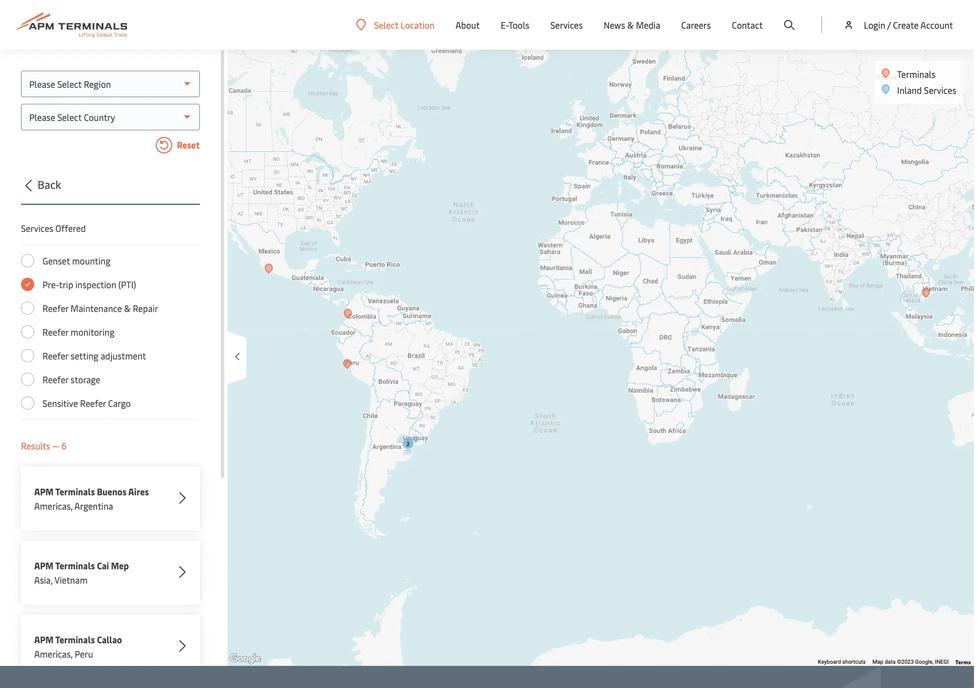 Task type: describe. For each thing, give the bounding box(es) containing it.
reefer storage
[[43, 374, 100, 386]]

inegi
[[936, 659, 950, 666]]

google image
[[227, 652, 264, 667]]

terminals for apm terminals buenos aires
[[55, 486, 95, 498]]

account
[[921, 19, 954, 31]]

—
[[52, 440, 59, 452]]

genset
[[43, 255, 70, 267]]

data
[[886, 659, 896, 666]]

map
[[873, 659, 884, 666]]

asia,
[[34, 574, 53, 586]]

repair
[[133, 302, 158, 314]]

services button
[[551, 0, 583, 50]]

contact
[[733, 19, 764, 31]]

mounting
[[72, 255, 111, 267]]

news
[[604, 19, 626, 31]]

buenos
[[97, 486, 127, 498]]

Reefer setting adjustment radio
[[21, 349, 34, 363]]

aires
[[128, 486, 149, 498]]

Reefer Maintenance & Repair radio
[[21, 302, 34, 315]]

/
[[888, 19, 892, 31]]

reefer for reefer monitoring
[[43, 326, 68, 338]]

offered
[[56, 222, 86, 234]]

sensitive reefer cargo
[[43, 397, 131, 410]]

e-tools button
[[501, 0, 530, 50]]

map data ©2023 google, inegi
[[873, 659, 950, 666]]

pre-
[[43, 279, 59, 291]]

results
[[21, 440, 50, 452]]

monitoring
[[71, 326, 115, 338]]

genset mounting
[[43, 255, 111, 267]]

create
[[894, 19, 919, 31]]

about button
[[456, 0, 480, 50]]

Pre-trip inspection (PTI) radio
[[21, 278, 34, 291]]

services for services offered
[[21, 222, 53, 234]]

callao
[[97, 634, 122, 646]]

contact button
[[733, 0, 764, 50]]

apm for apm terminals buenos aires
[[34, 486, 54, 498]]

map region
[[167, 46, 975, 689]]

keyboard shortcuts button
[[819, 659, 867, 667]]

google,
[[916, 659, 934, 666]]

tools
[[509, 19, 530, 31]]

Sensitive Reefer Cargo radio
[[21, 397, 34, 410]]

login
[[865, 19, 886, 31]]

storage
[[71, 374, 100, 386]]

reefer for reefer setting adjustment
[[43, 350, 68, 362]]

shortcuts
[[843, 659, 867, 666]]

maintenance
[[71, 302, 122, 314]]

news & media
[[604, 19, 661, 31]]

services offered
[[21, 222, 86, 234]]

reefer setting adjustment
[[43, 350, 146, 362]]

argentina
[[75, 500, 113, 512]]

Reefer monitoring radio
[[21, 326, 34, 339]]

reefer monitoring
[[43, 326, 115, 338]]

select
[[374, 19, 399, 31]]

reefer maintenance & repair
[[43, 302, 158, 314]]

reset button
[[21, 137, 200, 156]]

apm for apm terminals callao
[[34, 634, 54, 646]]

back
[[38, 177, 61, 192]]



Task type: locate. For each thing, give the bounding box(es) containing it.
services
[[551, 19, 583, 31], [925, 84, 957, 96], [21, 222, 53, 234]]

apm inside apm terminals callao americas, peru
[[34, 634, 54, 646]]

(pti)
[[118, 279, 136, 291]]

vietnam
[[55, 574, 88, 586]]

apm terminals cai mep asia, vietnam
[[34, 560, 129, 586]]

terminals up argentina
[[55, 486, 95, 498]]

1 horizontal spatial &
[[628, 19, 634, 31]]

3 apm from the top
[[34, 634, 54, 646]]

terminals inside apm terminals cai mep asia, vietnam
[[55, 560, 95, 572]]

0 vertical spatial americas,
[[34, 500, 73, 512]]

mep
[[111, 560, 129, 572]]

americas, left argentina
[[34, 500, 73, 512]]

0 vertical spatial &
[[628, 19, 634, 31]]

pre-trip inspection (pti)
[[43, 279, 136, 291]]

careers
[[682, 19, 712, 31]]

2 americas, from the top
[[34, 648, 73, 660]]

1 americas, from the top
[[34, 500, 73, 512]]

reefer down pre-
[[43, 302, 68, 314]]

reefer right reefer setting adjustment option
[[43, 350, 68, 362]]

keyboard
[[819, 659, 842, 666]]

reefer right reefer monitoring radio
[[43, 326, 68, 338]]

americas,
[[34, 500, 73, 512], [34, 648, 73, 660]]

americas, left peru
[[34, 648, 73, 660]]

1 apm from the top
[[34, 486, 54, 498]]

apm terminals callao americas, peru
[[34, 634, 122, 660]]

6
[[61, 440, 67, 452]]

terminals inside apm terminals buenos aires americas, argentina
[[55, 486, 95, 498]]

2 horizontal spatial services
[[925, 84, 957, 96]]

media
[[637, 19, 661, 31]]

apm terminals buenos aires americas, argentina
[[34, 486, 149, 512]]

terms link
[[956, 659, 972, 667]]

1 vertical spatial &
[[124, 302, 131, 314]]

0 horizontal spatial services
[[21, 222, 53, 234]]

inland
[[898, 84, 923, 96]]

americas, inside apm terminals buenos aires americas, argentina
[[34, 500, 73, 512]]

& right news
[[628, 19, 634, 31]]

select location
[[374, 19, 435, 31]]

1 vertical spatial americas,
[[34, 648, 73, 660]]

e-
[[501, 19, 509, 31]]

0 vertical spatial services
[[551, 19, 583, 31]]

inland services
[[898, 84, 957, 96]]

apm
[[34, 486, 54, 498], [34, 560, 54, 572], [34, 634, 54, 646]]

careers button
[[682, 0, 712, 50]]

services left offered
[[21, 222, 53, 234]]

services right inland
[[925, 84, 957, 96]]

reset
[[175, 139, 200, 151]]

sensitive
[[43, 397, 78, 410]]

adjustment
[[101, 350, 146, 362]]

0 horizontal spatial &
[[124, 302, 131, 314]]

e-tools
[[501, 19, 530, 31]]

cargo
[[108, 397, 131, 410]]

apm inside apm terminals cai mep asia, vietnam
[[34, 560, 54, 572]]

©2023
[[898, 659, 915, 666]]

trip
[[59, 279, 73, 291]]

reefer
[[43, 302, 68, 314], [43, 326, 68, 338], [43, 350, 68, 362], [43, 374, 68, 386], [80, 397, 106, 410]]

2 vertical spatial apm
[[34, 634, 54, 646]]

reefer for reefer maintenance & repair
[[43, 302, 68, 314]]

terminals for apm terminals callao
[[55, 634, 95, 646]]

select location button
[[357, 19, 435, 31]]

&
[[628, 19, 634, 31], [124, 302, 131, 314]]

back button
[[18, 176, 200, 205]]

location
[[401, 19, 435, 31]]

login / create account link
[[844, 0, 954, 50]]

2 vertical spatial services
[[21, 222, 53, 234]]

apm inside apm terminals buenos aires americas, argentina
[[34, 486, 54, 498]]

terminals inside apm terminals callao americas, peru
[[55, 634, 95, 646]]

news & media button
[[604, 0, 661, 50]]

peru
[[75, 648, 93, 660]]

2
[[407, 441, 410, 448]]

about
[[456, 19, 480, 31]]

0 vertical spatial apm
[[34, 486, 54, 498]]

keyboard shortcuts
[[819, 659, 867, 666]]

americas, inside apm terminals callao americas, peru
[[34, 648, 73, 660]]

1 vertical spatial apm
[[34, 560, 54, 572]]

& inside news & media dropdown button
[[628, 19, 634, 31]]

cai
[[97, 560, 109, 572]]

terminals
[[898, 68, 936, 80], [55, 486, 95, 498], [55, 560, 95, 572], [55, 634, 95, 646]]

reefer for reefer storage
[[43, 374, 68, 386]]

apm for apm terminals cai mep
[[34, 560, 54, 572]]

terminals up vietnam
[[55, 560, 95, 572]]

1 vertical spatial services
[[925, 84, 957, 96]]

& left repair
[[124, 302, 131, 314]]

terminals up inland
[[898, 68, 936, 80]]

services right tools
[[551, 19, 583, 31]]

login / create account
[[865, 19, 954, 31]]

reefer down storage
[[80, 397, 106, 410]]

terminals up peru
[[55, 634, 95, 646]]

2 apm from the top
[[34, 560, 54, 572]]

reefer up 'sensitive'
[[43, 374, 68, 386]]

setting
[[71, 350, 99, 362]]

terms
[[956, 659, 972, 667]]

inspection
[[75, 279, 116, 291]]

Genset mounting radio
[[21, 254, 34, 268]]

1 horizontal spatial services
[[551, 19, 583, 31]]

terminals for apm terminals cai mep
[[55, 560, 95, 572]]

services for services
[[551, 19, 583, 31]]

Reefer storage radio
[[21, 373, 34, 386]]

results — 6
[[21, 440, 67, 452]]



Task type: vqa. For each thing, say whether or not it's contained in the screenshot.
THE AMERICAS, inside the APM Terminals Buenos Aires Americas, Argentina
yes



